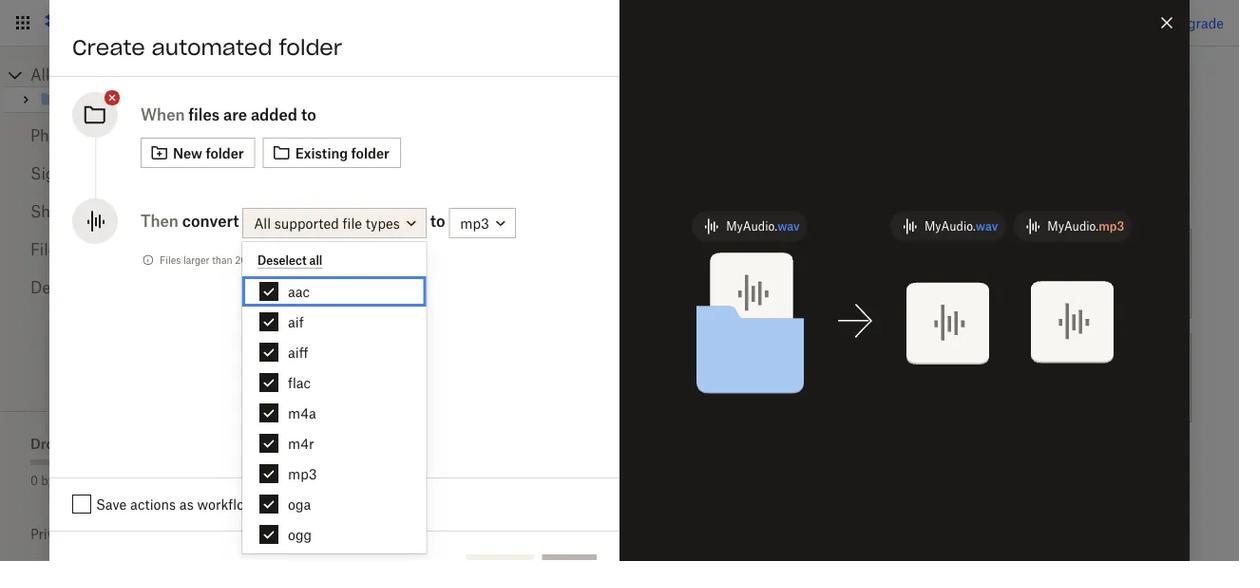 Task type: vqa. For each thing, say whether or not it's contained in the screenshot.
more associated with Explore more
no



Task type: describe. For each thing, give the bounding box(es) containing it.
oga
[[288, 497, 311, 513]]

convert inside create automated folder dialog
[[182, 212, 239, 230]]

privacy
[[30, 526, 75, 543]]

add
[[266, 184, 297, 203]]

all files link
[[30, 64, 228, 86]]

files right the renames
[[807, 266, 833, 282]]

shared
[[30, 202, 82, 221]]

all for all files
[[30, 66, 50, 84]]

workflow
[[197, 497, 255, 513]]

an for add
[[302, 184, 322, 203]]

flac checkbox item
[[242, 368, 426, 398]]

m4a
[[288, 405, 316, 421]]

files inside create automated folder dialog
[[188, 105, 220, 124]]

converted
[[327, 254, 372, 266]]

files down file requests link
[[91, 278, 121, 297]]

automated
[[152, 34, 272, 61]]

global header element
[[0, 0, 1239, 47]]

save
[[96, 497, 127, 513]]

convert files to pdfs button
[[886, 221, 1199, 326]]

upgrade
[[1169, 15, 1224, 31]]

format for files
[[456, 360, 498, 376]]

files inside choose a file format to convert audio files to
[[381, 485, 408, 501]]

videos
[[657, 381, 697, 397]]

add an automation
[[266, 184, 418, 203]]

all supported file types button
[[242, 208, 426, 238]]

audio
[[343, 485, 378, 501]]

signatures link
[[30, 155, 198, 193]]

file for all supported file types
[[343, 215, 362, 231]]

dropbox
[[30, 436, 86, 452]]

requests
[[61, 240, 123, 259]]

of
[[74, 474, 84, 488]]

format for audio
[[428, 464, 470, 480]]

rule
[[693, 266, 717, 282]]

oga checkbox item
[[242, 489, 426, 520]]

file requests link
[[30, 231, 198, 269]]

to inside choose a category to sort files by
[[463, 255, 476, 271]]

choose a file format to convert audio files to
[[343, 464, 537, 501]]

an for choose
[[394, 360, 410, 376]]

choose a file format to convert audio files to button
[[258, 430, 572, 535]]

all files tree
[[3, 64, 228, 113]]

choose for audio
[[343, 464, 391, 480]]

mp3 inside checkbox item
[[288, 466, 317, 482]]

convert files to pdfs
[[970, 266, 1103, 282]]

automation
[[327, 184, 418, 203]]

file
[[30, 240, 57, 259]]

legal
[[106, 526, 136, 543]]

convert for choose a file format to convert audio files to
[[490, 464, 537, 480]]

3 myaudio. from the left
[[1047, 220, 1099, 234]]

deleted files link
[[30, 269, 198, 307]]

set
[[657, 266, 678, 282]]

deleted
[[30, 278, 87, 297]]

automations
[[266, 62, 404, 89]]

pdfs
[[1070, 266, 1103, 282]]

as
[[179, 497, 194, 513]]

files right convert
[[1024, 266, 1050, 282]]

files inside tree
[[54, 66, 84, 84]]

files inside choose an image format to convert files to
[[394, 381, 420, 397]]

m4r
[[288, 436, 314, 452]]

not
[[296, 254, 311, 266]]

aac
[[288, 284, 310, 300]]

2 myaudio. from the left
[[924, 220, 976, 234]]

deselect
[[258, 254, 307, 268]]

will
[[278, 254, 293, 266]]

all for all supported file types
[[254, 215, 271, 231]]

set a rule that renames files
[[657, 266, 833, 282]]

ogg
[[288, 527, 312, 543]]

file requests
[[30, 240, 123, 259]]

file for choose a file format to convert videos to
[[719, 360, 738, 376]]

privacy and legal
[[30, 526, 136, 543]]

files inside choose a category to sort files by
[[507, 255, 534, 271]]

used
[[118, 474, 144, 488]]

choose for videos
[[657, 360, 704, 376]]

a for choose a file format to convert videos to
[[708, 360, 715, 376]]

to inside convert files to pdfs button
[[1054, 266, 1066, 282]]

upgrade link
[[1169, 15, 1224, 31]]

1 wav from the left
[[777, 220, 800, 234]]

choose a category to sort files by
[[343, 255, 534, 292]]

2
[[87, 474, 94, 488]]

image
[[413, 360, 452, 376]]

2048mb
[[235, 254, 275, 266]]

basic
[[89, 436, 125, 452]]

folder
[[279, 34, 342, 61]]

deselect all
[[258, 254, 322, 268]]



Task type: locate. For each thing, give the bounding box(es) containing it.
supported
[[274, 215, 339, 231]]

actions
[[130, 497, 176, 513]]

file for choose a file format to convert audio files to
[[405, 464, 425, 480]]

create
[[72, 34, 145, 61]]

0 bytes of 2 gb used
[[30, 474, 144, 488]]

photos
[[30, 126, 80, 145]]

an inside choose an image format to convert files to
[[394, 360, 410, 376]]

1 myaudio. from the left
[[726, 220, 777, 234]]

files
[[54, 66, 84, 84], [188, 105, 220, 124], [507, 255, 534, 271], [807, 266, 833, 282], [1024, 266, 1050, 282], [91, 278, 121, 297], [394, 381, 420, 397], [381, 485, 408, 501]]

template
[[259, 497, 315, 513]]

1 vertical spatial an
[[394, 360, 410, 376]]

file inside choose a file format to convert audio files to
[[405, 464, 425, 480]]

convert
[[182, 212, 239, 230], [803, 360, 850, 376], [343, 381, 390, 397], [490, 464, 537, 480]]

an left the image
[[394, 360, 410, 376]]

0 horizontal spatial mp3
[[288, 466, 317, 482]]

choose up by
[[343, 255, 391, 271]]

click to watch a demo video image
[[408, 66, 431, 88]]

sort
[[479, 255, 504, 271]]

myaudio. up pdfs at right
[[1047, 220, 1099, 234]]

category
[[405, 255, 460, 271]]

file down "set a rule that renames files" button
[[719, 360, 738, 376]]

m4a checkbox item
[[242, 398, 426, 429]]

choose up videos
[[657, 360, 704, 376]]

be
[[313, 254, 324, 266]]

a inside choose a file format to convert audio files to
[[394, 464, 402, 480]]

privacy and legal link
[[30, 526, 228, 543]]

wav up convert
[[976, 220, 998, 234]]

mp3 up pdfs at right
[[1099, 220, 1124, 234]]

create automated folder
[[72, 34, 342, 61]]

files right sort
[[507, 255, 534, 271]]

choose inside choose an image format to convert files to
[[343, 360, 391, 376]]

convert
[[970, 266, 1020, 282]]

added
[[251, 105, 297, 124]]

gb
[[97, 474, 115, 488]]

1 horizontal spatial an
[[394, 360, 410, 376]]

2 vertical spatial file
[[405, 464, 425, 480]]

a down rule
[[708, 360, 715, 376]]

choose up audio at bottom
[[343, 464, 391, 480]]

convert for choose an image format to convert files to
[[343, 381, 390, 397]]

wav
[[777, 220, 800, 234], [976, 220, 998, 234]]

myaudio. mp3
[[1047, 220, 1124, 234]]

by
[[343, 276, 358, 292]]

convert inside choose a file format to convert audio files to
[[490, 464, 537, 480]]

format for videos
[[742, 360, 784, 376]]

a inside choose a category to sort files by
[[394, 255, 402, 271]]

set a rule that renames files button
[[572, 221, 886, 326]]

mp3 down m4r
[[288, 466, 317, 482]]

deselect all button
[[258, 254, 322, 269]]

than
[[212, 254, 232, 266]]

a right set
[[682, 266, 689, 282]]

choose up m4a checkbox item
[[343, 360, 391, 376]]

m4r checkbox item
[[242, 429, 426, 459]]

choose
[[343, 255, 391, 271], [343, 360, 391, 376], [657, 360, 704, 376], [343, 464, 391, 480]]

0 horizontal spatial all
[[30, 66, 50, 84]]

1 vertical spatial file
[[719, 360, 738, 376]]

2 wav from the left
[[976, 220, 998, 234]]

choose for files
[[343, 360, 391, 376]]

choose inside choose a file format to convert audio files to
[[343, 464, 391, 480]]

myaudio. wav up the renames
[[726, 220, 800, 234]]

files left are
[[188, 105, 220, 124]]

save actions as workflow template
[[96, 497, 315, 513]]

choose an image format to convert files to
[[343, 360, 514, 397]]

renames
[[749, 266, 804, 282]]

a inside choose a file format to convert videos to
[[708, 360, 715, 376]]

files right audio at bottom
[[381, 485, 408, 501]]

0 horizontal spatial file
[[343, 215, 362, 231]]

1 vertical spatial all
[[254, 215, 271, 231]]

choose for by
[[343, 255, 391, 271]]

aiff checkbox item
[[242, 337, 426, 368]]

file left types
[[343, 215, 362, 231]]

1 vertical spatial mp3
[[288, 466, 317, 482]]

when
[[141, 105, 185, 124]]

2 horizontal spatial myaudio.
[[1047, 220, 1099, 234]]

all up photos
[[30, 66, 50, 84]]

1 horizontal spatial file
[[405, 464, 425, 480]]

myaudio. up set a rule that renames files
[[726, 220, 777, 234]]

files down the image
[[394, 381, 420, 397]]

choose a category to sort files by button
[[258, 221, 572, 326]]

bytes
[[41, 474, 70, 488]]

a left "category" at the top left of the page
[[394, 255, 402, 271]]

an up the supported
[[302, 184, 322, 203]]

myaudio.
[[726, 220, 777, 234], [924, 220, 976, 234], [1047, 220, 1099, 234]]

convert inside choose an image format to convert files to
[[343, 381, 390, 397]]

0 horizontal spatial wav
[[777, 220, 800, 234]]

1 horizontal spatial wav
[[976, 220, 998, 234]]

format inside choose a file format to convert videos to
[[742, 360, 784, 376]]

choose inside choose a file format to convert videos to
[[657, 360, 704, 376]]

photos link
[[30, 117, 198, 155]]

shared link
[[30, 193, 198, 231]]

signatures
[[30, 164, 109, 183]]

files down create
[[54, 66, 84, 84]]

1 horizontal spatial myaudio. wav
[[924, 220, 998, 234]]

all down add
[[254, 215, 271, 231]]

an
[[302, 184, 322, 203], [394, 360, 410, 376]]

choose a file format to convert videos to
[[657, 360, 850, 397]]

larger
[[183, 254, 209, 266]]

are
[[223, 105, 247, 124]]

files are added to
[[188, 105, 316, 124]]

2 horizontal spatial file
[[719, 360, 738, 376]]

file down "m4r" checkbox item on the left bottom of the page
[[405, 464, 425, 480]]

all inside tree
[[30, 66, 50, 84]]

0 horizontal spatial an
[[302, 184, 322, 203]]

aac checkbox item
[[242, 277, 426, 307]]

convert inside choose a file format to convert videos to
[[803, 360, 850, 376]]

a for choose a file format to convert audio files to
[[394, 464, 402, 480]]

file inside 'dropdown button'
[[343, 215, 362, 231]]

add an automation main content
[[258, 107, 1239, 562]]

0 horizontal spatial myaudio. wav
[[726, 220, 800, 234]]

all
[[30, 66, 50, 84], [254, 215, 271, 231]]

aif
[[288, 314, 304, 330]]

mp3 checkbox item
[[242, 459, 426, 489]]

0 vertical spatial an
[[302, 184, 322, 203]]

deleted files
[[30, 278, 121, 297]]

flac
[[288, 375, 311, 391]]

files larger than 2048mb will not be converted
[[160, 254, 372, 266]]

0 vertical spatial file
[[343, 215, 362, 231]]

get more space image
[[148, 468, 171, 491]]

dropbox logo - go to the homepage image
[[38, 8, 142, 38]]

myaudio. wav up convert
[[924, 220, 998, 234]]

2 myaudio. wav from the left
[[924, 220, 998, 234]]

1 myaudio. wav from the left
[[726, 220, 800, 234]]

myaudio. up convert
[[924, 220, 976, 234]]

1 horizontal spatial all
[[254, 215, 271, 231]]

file inside choose a file format to convert videos to
[[719, 360, 738, 376]]

choose a file format to convert videos to button
[[572, 326, 886, 430]]

a down "m4r" checkbox item on the left bottom of the page
[[394, 464, 402, 480]]

0
[[30, 474, 38, 488]]

that
[[721, 266, 746, 282]]

choose inside choose a category to sort files by
[[343, 255, 391, 271]]

files
[[160, 254, 181, 266]]

0 vertical spatial all
[[30, 66, 50, 84]]

then
[[141, 212, 179, 230]]

aif checkbox item
[[242, 307, 426, 337]]

file
[[343, 215, 362, 231], [719, 360, 738, 376], [405, 464, 425, 480]]

0 horizontal spatial myaudio.
[[726, 220, 777, 234]]

1 horizontal spatial mp3
[[1099, 220, 1124, 234]]

choose an image format to convert files to button
[[258, 326, 572, 430]]

all supported file types
[[254, 215, 400, 231]]

format inside choose an image format to convert files to
[[456, 360, 498, 376]]

mp3 inside create automated folder dialog
[[1099, 220, 1124, 234]]

a for set a rule that renames files
[[682, 266, 689, 282]]

ogg checkbox item
[[242, 520, 426, 550]]

0 vertical spatial mp3
[[1099, 220, 1124, 234]]

types
[[366, 215, 400, 231]]

wav up the renames
[[777, 220, 800, 234]]

convert for choose a file format to convert videos to
[[803, 360, 850, 376]]

format inside choose a file format to convert audio files to
[[428, 464, 470, 480]]

a for choose a category to sort files by
[[394, 255, 402, 271]]

dropbox basic
[[30, 436, 125, 452]]

format
[[456, 360, 498, 376], [742, 360, 784, 376], [428, 464, 470, 480]]

1 horizontal spatial myaudio.
[[924, 220, 976, 234]]

all
[[309, 254, 322, 268]]

to
[[301, 105, 316, 124], [430, 212, 445, 230], [463, 255, 476, 271], [1054, 266, 1066, 282], [501, 360, 514, 376], [787, 360, 800, 376], [423, 381, 436, 397], [701, 381, 713, 397], [474, 464, 486, 480], [411, 485, 424, 501]]

all files
[[30, 66, 84, 84]]

create automated folder dialog
[[49, 0, 1190, 562]]

myaudio. wav
[[726, 220, 800, 234], [924, 220, 998, 234]]

and
[[79, 526, 103, 543]]

all inside 'dropdown button'
[[254, 215, 271, 231]]

aiff
[[288, 344, 308, 361]]



